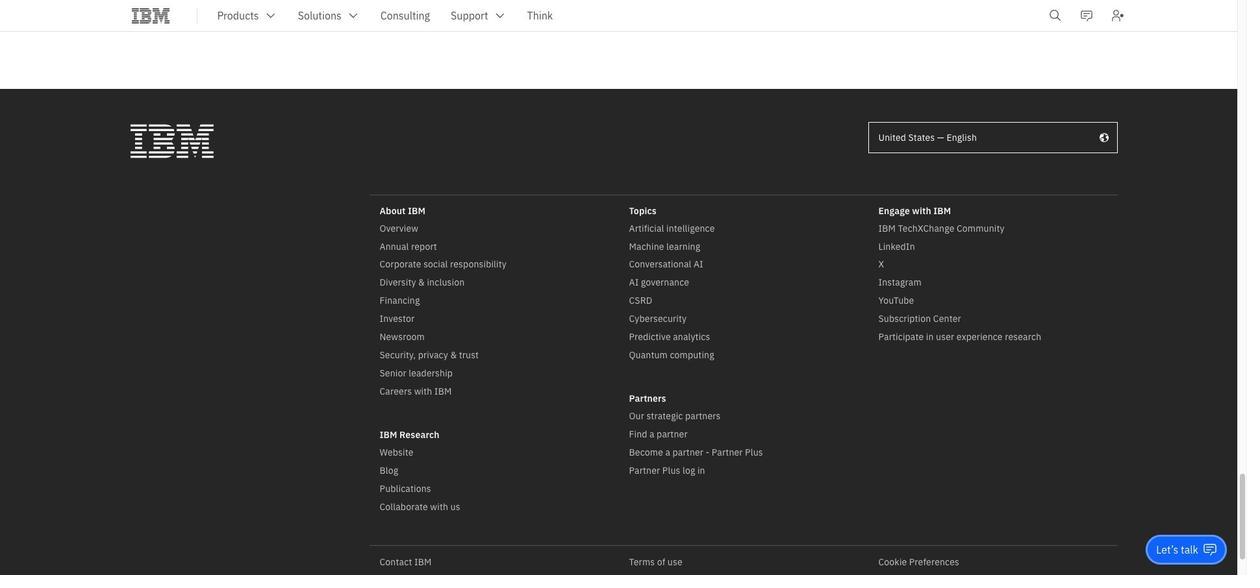 Task type: locate. For each thing, give the bounding box(es) containing it.
let's talk element
[[1157, 543, 1199, 558]]



Task type: vqa. For each thing, say whether or not it's contained in the screenshot.
Let's talk element
yes



